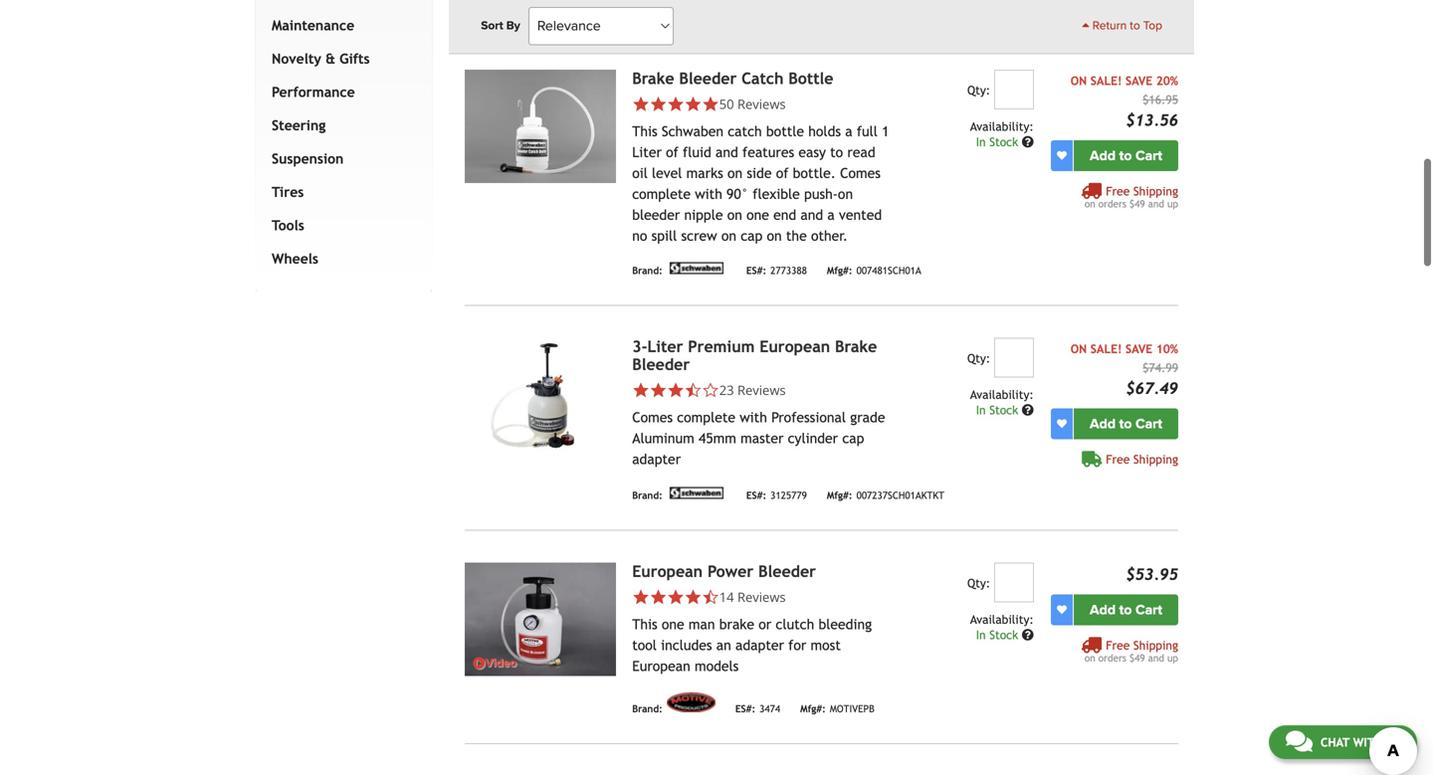 Task type: vqa. For each thing, say whether or not it's contained in the screenshot.
"SALE!" in the ON SALE!                         SAVE 20% $16.95 $13.56
yes



Task type: locate. For each thing, give the bounding box(es) containing it.
1 orders from the top
[[1098, 198, 1127, 209]]

cart for $67.49
[[1136, 415, 1162, 432]]

add to cart down "$13.56"
[[1090, 147, 1162, 164]]

0 horizontal spatial a
[[828, 207, 835, 223]]

1 vertical spatial half star image
[[702, 588, 719, 606]]

empty star image
[[702, 381, 719, 399]]

0 vertical spatial shipping
[[1134, 184, 1178, 198]]

master
[[741, 430, 784, 446]]

1 qty: from the top
[[967, 83, 990, 97]]

save for $13.56
[[1126, 73, 1153, 87]]

shipping down $67.49
[[1134, 452, 1178, 466]]

2 in stock from the top
[[976, 403, 1022, 417]]

adapter down aluminum
[[632, 451, 681, 467]]

star image
[[632, 95, 650, 113], [684, 95, 702, 113], [702, 95, 719, 113], [632, 381, 650, 399], [650, 381, 667, 399], [632, 588, 650, 606], [667, 588, 684, 606]]

reviews down catch
[[737, 95, 786, 113]]

1 horizontal spatial adapter
[[736, 637, 784, 653]]

sale! for $67.49
[[1091, 342, 1122, 356]]

0 vertical spatial sale!
[[1091, 73, 1122, 87]]

add for $67.49
[[1090, 415, 1116, 432]]

2 add from the top
[[1090, 415, 1116, 432]]

premium
[[688, 337, 755, 356]]

mfg#: for european
[[827, 490, 853, 501]]

add to cart
[[1090, 147, 1162, 164], [1090, 415, 1162, 432], [1090, 601, 1162, 618]]

1 vertical spatial reviews
[[737, 381, 786, 399]]

add to wish list image
[[1057, 151, 1067, 160], [1057, 419, 1067, 429]]

1 in stock from the top
[[976, 135, 1022, 149]]

european inside this one man brake or clutch bleeding tool includes an adapter for most european models
[[632, 658, 690, 674]]

qty:
[[967, 83, 990, 97], [967, 351, 990, 365], [967, 576, 990, 590]]

2 vertical spatial reviews
[[737, 588, 786, 606]]

1 vertical spatial liter
[[647, 337, 683, 356]]

1 add to cart button from the top
[[1074, 140, 1178, 171]]

1
[[882, 123, 889, 139]]

1 vertical spatial comes
[[632, 409, 673, 425]]

adapter
[[632, 451, 681, 467], [736, 637, 784, 653]]

1 horizontal spatial cap
[[842, 430, 864, 446]]

1 stock from the top
[[990, 135, 1018, 149]]

reviews for bottle
[[737, 95, 786, 113]]

on for $67.49
[[1071, 342, 1087, 356]]

availability:
[[970, 119, 1034, 133], [970, 387, 1034, 401], [970, 612, 1034, 626]]

1 horizontal spatial with
[[740, 409, 767, 425]]

mfg#: left motivepb
[[800, 703, 826, 715]]

2 in from the top
[[976, 403, 986, 417]]

1 vertical spatial question circle image
[[1022, 404, 1034, 416]]

half star image up "man"
[[702, 588, 719, 606]]

20%
[[1156, 73, 1178, 87]]

one inside this schwaben catch bottle holds a full 1 liter of fluid and features easy to read oil level marks on side of bottle. comes complete with 90° flexible push-on bleeder nipple on one end and a vented no spill screw on cap on the other.
[[747, 207, 769, 223]]

add to cart button for $67.49
[[1074, 408, 1178, 439]]

1 vertical spatial brake
[[835, 337, 877, 356]]

0 vertical spatial one
[[747, 207, 769, 223]]

one up includes
[[662, 616, 684, 632]]

1 vertical spatial shipping
[[1134, 452, 1178, 466]]

brand: for european power bleeder
[[632, 703, 663, 715]]

a up other.
[[828, 207, 835, 223]]

caret up image
[[1082, 19, 1090, 31]]

2 vertical spatial add to cart
[[1090, 601, 1162, 618]]

0 vertical spatial bleeder
[[679, 69, 737, 87]]

free down $53.95
[[1106, 638, 1130, 652]]

brake bleeder catch bottle
[[632, 69, 834, 87]]

1 23 reviews link from the left
[[632, 381, 889, 399]]

with down marks
[[695, 186, 722, 202]]

in for $67.49
[[976, 403, 986, 417]]

1 add to cart from the top
[[1090, 147, 1162, 164]]

in stock
[[976, 135, 1022, 149], [976, 403, 1022, 417], [976, 628, 1022, 642]]

1 vertical spatial brand:
[[632, 490, 663, 501]]

european power bleeder
[[632, 562, 816, 581]]

in
[[976, 135, 986, 149], [976, 403, 986, 417], [976, 628, 986, 642]]

us
[[1386, 736, 1400, 749]]

0 vertical spatial in stock
[[976, 135, 1022, 149]]

23
[[719, 381, 734, 399]]

2 vertical spatial european
[[632, 658, 690, 674]]

one left end
[[747, 207, 769, 223]]

schwaben - corporate logo image
[[667, 262, 726, 274], [667, 487, 726, 499]]

star image
[[650, 95, 667, 113], [667, 95, 684, 113], [667, 381, 684, 399], [650, 588, 667, 606], [684, 588, 702, 606]]

reviews
[[737, 95, 786, 113], [737, 381, 786, 399], [737, 588, 786, 606]]

bleeder up 50
[[679, 69, 737, 87]]

wheels link
[[268, 242, 412, 276]]

schwaben - corporate logo image down screw
[[667, 262, 726, 274]]

add to cart button up free shipping
[[1074, 408, 1178, 439]]

add up free shipping
[[1090, 415, 1116, 432]]

vented
[[839, 207, 882, 223]]

2 add to cart from the top
[[1090, 415, 1162, 432]]

one
[[747, 207, 769, 223], [662, 616, 684, 632]]

half star image inside 23 reviews link
[[684, 381, 702, 399]]

on inside on sale!                         save 20% $16.95 $13.56
[[1071, 73, 1087, 87]]

1 question circle image from the top
[[1022, 136, 1034, 148]]

this inside this one man brake or clutch bleeding tool includes an adapter for most european models
[[632, 616, 658, 632]]

es#: left 3125779
[[746, 490, 767, 501]]

2 cart from the top
[[1136, 415, 1162, 432]]

2 sale! from the top
[[1091, 342, 1122, 356]]

cap inside this schwaben catch bottle holds a full 1 liter of fluid and features easy to read oil level marks on side of bottle. comes complete with 90° flexible push-on bleeder nipple on one end and a vented no spill screw on cap on the other.
[[741, 228, 763, 244]]

0 vertical spatial brand:
[[632, 265, 663, 276]]

0 vertical spatial availability:
[[970, 119, 1034, 133]]

tools link
[[268, 209, 412, 242]]

0 horizontal spatial one
[[662, 616, 684, 632]]

0 vertical spatial add
[[1090, 147, 1116, 164]]

and down "$13.56"
[[1148, 198, 1164, 209]]

0 vertical spatial half star image
[[684, 381, 702, 399]]

2 add to cart button from the top
[[1074, 408, 1178, 439]]

cart down $53.95
[[1136, 601, 1162, 618]]

0 vertical spatial qty:
[[967, 83, 990, 97]]

0 horizontal spatial brake
[[632, 69, 674, 87]]

1 vertical spatial add to cart
[[1090, 415, 1162, 432]]

motive - corporate logo image
[[667, 692, 715, 712]]

23 reviews link
[[632, 381, 889, 399], [719, 381, 786, 399]]

1 vertical spatial this
[[632, 616, 658, 632]]

2 this from the top
[[632, 616, 658, 632]]

complete inside comes complete with professional grade aluminum 45mm master cylinder cap adapter
[[677, 409, 736, 425]]

1 vertical spatial cap
[[842, 430, 864, 446]]

1 horizontal spatial brake
[[835, 337, 877, 356]]

1 shipping from the top
[[1134, 184, 1178, 198]]

models
[[695, 658, 739, 674]]

0 vertical spatial cap
[[741, 228, 763, 244]]

adapter for liter
[[632, 451, 681, 467]]

chat with us
[[1321, 736, 1400, 749]]

orders
[[1098, 198, 1127, 209], [1098, 652, 1127, 664]]

0 vertical spatial mfg#:
[[827, 265, 853, 276]]

3 shipping from the top
[[1134, 638, 1178, 652]]

1 up from the top
[[1167, 198, 1178, 209]]

comes inside comes complete with professional grade aluminum 45mm master cylinder cap adapter
[[632, 409, 673, 425]]

by
[[506, 18, 520, 33]]

wheels
[[272, 251, 318, 267]]

0 horizontal spatial cap
[[741, 228, 763, 244]]

1 vertical spatial save
[[1126, 342, 1153, 356]]

0 horizontal spatial adapter
[[632, 451, 681, 467]]

and down "push-"
[[801, 207, 823, 223]]

1 vertical spatial complete
[[677, 409, 736, 425]]

to down holds
[[830, 144, 843, 160]]

2 vertical spatial add
[[1090, 601, 1116, 618]]

0 vertical spatial reviews
[[737, 95, 786, 113]]

2 horizontal spatial with
[[1353, 736, 1383, 749]]

1 save from the top
[[1126, 73, 1153, 87]]

es#: left the 3474
[[735, 703, 756, 715]]

1 horizontal spatial one
[[747, 207, 769, 223]]

free
[[1106, 184, 1130, 198], [1106, 452, 1130, 466], [1106, 638, 1130, 652]]

1 vertical spatial qty:
[[967, 351, 990, 365]]

free shipping on orders $49 and up down "$13.56"
[[1085, 184, 1178, 209]]

0 horizontal spatial with
[[695, 186, 722, 202]]

brake up grade
[[835, 337, 877, 356]]

50 reviews
[[719, 95, 786, 113]]

shipping
[[1134, 184, 1178, 198], [1134, 452, 1178, 466], [1134, 638, 1178, 652]]

free down "$13.56"
[[1106, 184, 1130, 198]]

clutch
[[776, 616, 814, 632]]

2 vertical spatial in stock
[[976, 628, 1022, 642]]

0 vertical spatial this
[[632, 123, 658, 139]]

orders down $53.95
[[1098, 652, 1127, 664]]

to
[[1130, 18, 1140, 33], [830, 144, 843, 160], [1119, 147, 1132, 164], [1119, 415, 1132, 432], [1119, 601, 1132, 618]]

on left 10%
[[1071, 342, 1087, 356]]

schwaben - corporate logo image for bleeder
[[667, 262, 726, 274]]

brake up schwaben at the top of page
[[632, 69, 674, 87]]

bleeder inside the 3-liter premium european brake bleeder
[[632, 355, 690, 373]]

up down "$13.56"
[[1167, 198, 1178, 209]]

cart for $13.56
[[1136, 147, 1162, 164]]

1 vertical spatial orders
[[1098, 652, 1127, 664]]

None number field
[[994, 69, 1034, 109], [994, 338, 1034, 377], [994, 563, 1034, 602], [994, 69, 1034, 109], [994, 338, 1034, 377], [994, 563, 1034, 602]]

complete up bleeder
[[632, 186, 691, 202]]

on
[[1071, 73, 1087, 87], [1071, 342, 1087, 356]]

0 vertical spatial with
[[695, 186, 722, 202]]

sale! inside on sale!                         save 10% $74.99 $67.49
[[1091, 342, 1122, 356]]

free shipping on orders $49 and up
[[1085, 184, 1178, 209], [1085, 638, 1178, 664]]

reviews right 23
[[737, 381, 786, 399]]

free shipping
[[1106, 452, 1178, 466]]

cart down "$13.56"
[[1136, 147, 1162, 164]]

qty: for on sale!                         save 10%
[[967, 351, 990, 365]]

1 vertical spatial free shipping on orders $49 and up
[[1085, 638, 1178, 664]]

1 vertical spatial in
[[976, 403, 986, 417]]

liter
[[632, 144, 662, 160], [647, 337, 683, 356]]

50 reviews link
[[632, 95, 889, 113], [719, 95, 786, 113]]

2 vertical spatial shipping
[[1134, 638, 1178, 652]]

this up 'tool'
[[632, 616, 658, 632]]

add to cart button down $53.95
[[1074, 594, 1178, 625]]

european power bleeder link
[[632, 562, 816, 581]]

question circle image
[[1022, 629, 1034, 641]]

1 horizontal spatial of
[[776, 165, 789, 181]]

mfg#: for bottle
[[827, 265, 853, 276]]

free shipping on orders $49 and up down $53.95
[[1085, 638, 1178, 664]]

1 vertical spatial stock
[[990, 403, 1018, 417]]

2 stock from the top
[[990, 403, 1018, 417]]

$16.95
[[1143, 92, 1178, 106]]

es#: 2773388
[[746, 265, 807, 276]]

1 vertical spatial up
[[1167, 652, 1178, 664]]

add to cart button down "$13.56"
[[1074, 140, 1178, 171]]

mfg#: down other.
[[827, 265, 853, 276]]

chat with us link
[[1269, 726, 1417, 759]]

0 vertical spatial adapter
[[632, 451, 681, 467]]

es#: left 2773388
[[746, 265, 767, 276]]

save
[[1126, 73, 1153, 87], [1126, 342, 1153, 356]]

european inside the 3-liter premium european brake bleeder
[[760, 337, 830, 356]]

save left 10%
[[1126, 342, 1153, 356]]

2 vertical spatial availability:
[[970, 612, 1034, 626]]

cap down grade
[[842, 430, 864, 446]]

brake
[[632, 69, 674, 87], [835, 337, 877, 356]]

an
[[716, 637, 731, 653]]

and down $53.95
[[1148, 652, 1164, 664]]

this up the oil at the left of the page
[[632, 123, 658, 139]]

mfg#: 007237sch01aktkt
[[827, 490, 944, 501]]

for
[[788, 637, 806, 653]]

es#:
[[746, 265, 767, 276], [746, 490, 767, 501], [735, 703, 756, 715]]

add to wish list image for $67.49
[[1057, 419, 1067, 429]]

2 save from the top
[[1126, 342, 1153, 356]]

half star image left 23
[[684, 381, 702, 399]]

0 vertical spatial free
[[1106, 184, 1130, 198]]

save inside on sale!                         save 20% $16.95 $13.56
[[1126, 73, 1153, 87]]

stock
[[990, 135, 1018, 149], [990, 403, 1018, 417], [990, 628, 1018, 642]]

0 vertical spatial question circle image
[[1022, 136, 1034, 148]]

mfg#: motivepb
[[800, 703, 875, 715]]

up down $53.95
[[1167, 652, 1178, 664]]

2 add to wish list image from the top
[[1057, 419, 1067, 429]]

1 vertical spatial cart
[[1136, 415, 1162, 432]]

0 vertical spatial schwaben - corporate logo image
[[667, 262, 726, 274]]

0 vertical spatial stock
[[990, 135, 1018, 149]]

comes down read at the right top
[[840, 165, 881, 181]]

schwaben - corporate logo image down 45mm
[[667, 487, 726, 499]]

bleeder up 14 reviews
[[758, 562, 816, 581]]

suspension link
[[268, 142, 412, 175]]

save left 20%
[[1126, 73, 1153, 87]]

$49 down "$13.56"
[[1130, 198, 1145, 209]]

to down "$13.56"
[[1119, 147, 1132, 164]]

this inside this schwaben catch bottle holds a full 1 liter of fluid and features easy to read oil level marks on side of bottle. comes complete with 90° flexible push-on bleeder nipple on one end and a vented no spill screw on cap on the other.
[[632, 123, 658, 139]]

reviews up or
[[737, 588, 786, 606]]

with
[[695, 186, 722, 202], [740, 409, 767, 425], [1353, 736, 1383, 749]]

1 vertical spatial with
[[740, 409, 767, 425]]

1 add to wish list image from the top
[[1057, 151, 1067, 160]]

bleeder up aluminum
[[632, 355, 690, 373]]

question circle image
[[1022, 136, 1034, 148], [1022, 404, 1034, 416]]

of up level
[[666, 144, 679, 160]]

1 vertical spatial availability:
[[970, 387, 1034, 401]]

1 reviews from the top
[[737, 95, 786, 113]]

es#3474 - motivepb - european power bleeder - this one man brake or clutch bleeding tool includes an adapter for most european models - motive - audi bmw volkswagen mercedes benz mini porsche image
[[465, 563, 616, 676]]

bottle
[[766, 123, 804, 139]]

add right add to wish list image
[[1090, 601, 1116, 618]]

2 vertical spatial add to cart button
[[1074, 594, 1178, 625]]

brand: for 3-liter premium european brake bleeder
[[632, 490, 663, 501]]

to down $53.95
[[1119, 601, 1132, 618]]

fluid
[[683, 144, 711, 160]]

qty: for $53.95
[[967, 576, 990, 590]]

1 vertical spatial one
[[662, 616, 684, 632]]

return
[[1093, 18, 1127, 33]]

0 vertical spatial european
[[760, 337, 830, 356]]

this for european
[[632, 616, 658, 632]]

shipping down $53.95
[[1134, 638, 1178, 652]]

adapter for power
[[736, 637, 784, 653]]

brand: down aluminum
[[632, 490, 663, 501]]

1 cart from the top
[[1136, 147, 1162, 164]]

and down "catch" in the right of the page
[[716, 144, 738, 160]]

to up free shipping
[[1119, 415, 1132, 432]]

2 vertical spatial with
[[1353, 736, 1383, 749]]

on inside on sale!                         save 10% $74.99 $67.49
[[1071, 342, 1087, 356]]

0 vertical spatial cart
[[1136, 147, 1162, 164]]

stock for $67.49
[[990, 403, 1018, 417]]

14 reviews link
[[632, 588, 889, 606], [719, 588, 786, 606]]

free down $67.49
[[1106, 452, 1130, 466]]

1 horizontal spatial comes
[[840, 165, 881, 181]]

2 qty: from the top
[[967, 351, 990, 365]]

sale! inside on sale!                         save 20% $16.95 $13.56
[[1091, 73, 1122, 87]]

shipping down "$13.56"
[[1134, 184, 1178, 198]]

0 vertical spatial up
[[1167, 198, 1178, 209]]

0 vertical spatial add to wish list image
[[1057, 151, 1067, 160]]

$49 down $53.95
[[1130, 652, 1145, 664]]

1 in from the top
[[976, 135, 986, 149]]

european up the 23 reviews
[[760, 337, 830, 356]]

add to cart down $53.95
[[1090, 601, 1162, 618]]

mfg#: 007481sch01a
[[827, 265, 921, 276]]

liter up the oil at the left of the page
[[632, 144, 662, 160]]

adapter inside comes complete with professional grade aluminum 45mm master cylinder cap adapter
[[632, 451, 681, 467]]

es#: for european
[[746, 490, 767, 501]]

2 question circle image from the top
[[1022, 404, 1034, 416]]

chat
[[1321, 736, 1350, 749]]

adapter inside this one man brake or clutch bleeding tool includes an adapter for most european models
[[736, 637, 784, 653]]

$67.49
[[1126, 379, 1178, 397]]

2 vertical spatial stock
[[990, 628, 1018, 642]]

gifts
[[340, 51, 370, 66]]

european left power
[[632, 562, 703, 581]]

0 vertical spatial in
[[976, 135, 986, 149]]

3 qty: from the top
[[967, 576, 990, 590]]

1 schwaben - corporate logo image from the top
[[667, 262, 726, 274]]

add to cart button
[[1074, 140, 1178, 171], [1074, 408, 1178, 439], [1074, 594, 1178, 625]]

es#: 3474
[[735, 703, 780, 715]]

on for $13.56
[[1071, 73, 1087, 87]]

1 this from the top
[[632, 123, 658, 139]]

0 vertical spatial liter
[[632, 144, 662, 160]]

2 schwaben - corporate logo image from the top
[[667, 487, 726, 499]]

mfg#: right 3125779
[[827, 490, 853, 501]]

1 vertical spatial adapter
[[736, 637, 784, 653]]

2 vertical spatial free
[[1106, 638, 1130, 652]]

1 sale! from the top
[[1091, 73, 1122, 87]]

1 vertical spatial add to cart button
[[1074, 408, 1178, 439]]

2 vertical spatial mfg#:
[[800, 703, 826, 715]]

on
[[728, 165, 743, 181], [838, 186, 853, 202], [1085, 198, 1096, 209], [727, 207, 742, 223], [721, 228, 737, 244], [767, 228, 782, 244], [1085, 652, 1096, 664]]

$53.95
[[1126, 565, 1178, 583]]

1 vertical spatial on
[[1071, 342, 1087, 356]]

with up master
[[740, 409, 767, 425]]

liter left premium
[[647, 337, 683, 356]]

a left full
[[845, 123, 853, 139]]

2 availability: from the top
[[970, 387, 1034, 401]]

cart down $67.49
[[1136, 415, 1162, 432]]

2 on from the top
[[1071, 342, 1087, 356]]

1 vertical spatial free
[[1106, 452, 1130, 466]]

1 vertical spatial $49
[[1130, 652, 1145, 664]]

2 brand: from the top
[[632, 490, 663, 501]]

brand: down no
[[632, 265, 663, 276]]

cylinder
[[788, 430, 838, 446]]

1 vertical spatial bleeder
[[632, 355, 690, 373]]

2 vertical spatial qty:
[[967, 576, 990, 590]]

european down 'tool'
[[632, 658, 690, 674]]

2 free shipping on orders $49 and up from the top
[[1085, 638, 1178, 664]]

0 vertical spatial es#:
[[746, 265, 767, 276]]

1 $49 from the top
[[1130, 198, 1145, 209]]

add to cart up free shipping
[[1090, 415, 1162, 432]]

2 vertical spatial in
[[976, 628, 986, 642]]

1 availability: from the top
[[970, 119, 1034, 133]]

2 reviews from the top
[[737, 381, 786, 399]]

1 14 reviews link from the left
[[632, 588, 889, 606]]

1 add from the top
[[1090, 147, 1116, 164]]

half star image
[[684, 381, 702, 399], [702, 588, 719, 606]]

1 50 reviews link from the left
[[632, 95, 889, 113]]

2 vertical spatial cart
[[1136, 601, 1162, 618]]

save inside on sale!                         save 10% $74.99 $67.49
[[1126, 342, 1153, 356]]

2 shipping from the top
[[1134, 452, 1178, 466]]

cap inside comes complete with professional grade aluminum 45mm master cylinder cap adapter
[[842, 430, 864, 446]]

1 vertical spatial add to wish list image
[[1057, 419, 1067, 429]]

0 vertical spatial save
[[1126, 73, 1153, 87]]

0 vertical spatial comes
[[840, 165, 881, 181]]

1 vertical spatial in stock
[[976, 403, 1022, 417]]

comes up aluminum
[[632, 409, 673, 425]]

top
[[1143, 18, 1163, 33]]

with inside comes complete with professional grade aluminum 45mm master cylinder cap adapter
[[740, 409, 767, 425]]

complete up 45mm
[[677, 409, 736, 425]]

adapter down or
[[736, 637, 784, 653]]

cap up es#: 2773388
[[741, 228, 763, 244]]

0 vertical spatial orders
[[1098, 198, 1127, 209]]

on down caret up icon in the top right of the page
[[1071, 73, 1087, 87]]

3 availability: from the top
[[970, 612, 1034, 626]]

sale! down return
[[1091, 73, 1122, 87]]

add down on sale!                         save 20% $16.95 $13.56
[[1090, 147, 1116, 164]]

2 up from the top
[[1167, 652, 1178, 664]]

0 vertical spatial a
[[845, 123, 853, 139]]

of up flexible
[[776, 165, 789, 181]]

2 vertical spatial brand:
[[632, 703, 663, 715]]

cart
[[1136, 147, 1162, 164], [1136, 415, 1162, 432], [1136, 601, 1162, 618]]

1 vertical spatial mfg#:
[[827, 490, 853, 501]]

liter inside this schwaben catch bottle holds a full 1 liter of fluid and features easy to read oil level marks on side of bottle. comes complete with 90° flexible push-on bleeder nipple on one end and a vented no spill screw on cap on the other.
[[632, 144, 662, 160]]

full
[[857, 123, 878, 139]]

1 brand: from the top
[[632, 265, 663, 276]]

end
[[773, 207, 796, 223]]

orders down "$13.56"
[[1098, 198, 1127, 209]]

1 on from the top
[[1071, 73, 1087, 87]]

sale! left 10%
[[1091, 342, 1122, 356]]

14 reviews
[[719, 588, 786, 606]]

1 vertical spatial schwaben - corporate logo image
[[667, 487, 726, 499]]

a
[[845, 123, 853, 139], [828, 207, 835, 223]]

brand: left motive - corporate logo
[[632, 703, 663, 715]]

sale!
[[1091, 73, 1122, 87], [1091, 342, 1122, 356]]

with left the us
[[1353, 736, 1383, 749]]

comes
[[840, 165, 881, 181], [632, 409, 673, 425]]

add
[[1090, 147, 1116, 164], [1090, 415, 1116, 432], [1090, 601, 1116, 618]]

add to cart for $67.49
[[1090, 415, 1162, 432]]

3 brand: from the top
[[632, 703, 663, 715]]



Task type: describe. For each thing, give the bounding box(es) containing it.
bleeder
[[632, 207, 680, 223]]

es#: for bottle
[[746, 265, 767, 276]]

add for $13.56
[[1090, 147, 1116, 164]]

45mm
[[699, 430, 736, 446]]

availability: for on sale!                         save 10%
[[970, 387, 1034, 401]]

1 free from the top
[[1106, 184, 1130, 198]]

tool
[[632, 637, 657, 653]]

on sale!                         save 20% $16.95 $13.56
[[1071, 73, 1178, 129]]

availability: for $53.95
[[970, 612, 1034, 626]]

90°
[[727, 186, 749, 202]]

stock for $13.56
[[990, 135, 1018, 149]]

liter inside the 3-liter premium european brake bleeder
[[647, 337, 683, 356]]

marks
[[686, 165, 723, 181]]

23 reviews
[[719, 381, 786, 399]]

steering link
[[268, 109, 412, 142]]

performance
[[272, 84, 355, 100]]

to for $67.49's add to cart 'button'
[[1119, 415, 1132, 432]]

level
[[652, 165, 682, 181]]

2 14 reviews link from the left
[[719, 588, 786, 606]]

to left "top"
[[1130, 18, 1140, 33]]

grade
[[850, 409, 885, 425]]

or
[[759, 616, 772, 632]]

professional
[[771, 409, 846, 425]]

1 horizontal spatial a
[[845, 123, 853, 139]]

side
[[747, 165, 772, 181]]

includes
[[661, 637, 712, 653]]

add to cart for $13.56
[[1090, 147, 1162, 164]]

2 orders from the top
[[1098, 652, 1127, 664]]

3 in from the top
[[976, 628, 986, 642]]

10%
[[1156, 342, 1178, 356]]

qty: for on sale!                         save 20%
[[967, 83, 990, 97]]

bottle.
[[793, 165, 836, 181]]

steering
[[272, 117, 326, 133]]

3125779
[[771, 490, 807, 501]]

flexible
[[753, 186, 800, 202]]

tools
[[272, 217, 304, 233]]

features
[[742, 144, 794, 160]]

3 reviews from the top
[[737, 588, 786, 606]]

brake inside the 3-liter premium european brake bleeder
[[835, 337, 877, 356]]

tires link
[[268, 175, 412, 209]]

2 $49 from the top
[[1130, 652, 1145, 664]]

3 add to cart button from the top
[[1074, 594, 1178, 625]]

spill
[[651, 228, 677, 244]]

3 stock from the top
[[990, 628, 1018, 642]]

no
[[632, 228, 647, 244]]

holds
[[808, 123, 841, 139]]

2773388
[[771, 265, 807, 276]]

add to cart button for $13.56
[[1074, 140, 1178, 171]]

oil
[[632, 165, 648, 181]]

catch
[[742, 69, 784, 87]]

most
[[811, 637, 841, 653]]

in stock for $67.49
[[976, 403, 1022, 417]]

3-liter premium european brake bleeder
[[632, 337, 877, 373]]

3 in stock from the top
[[976, 628, 1022, 642]]

50
[[719, 95, 734, 113]]

brake bleeder catch bottle link
[[632, 69, 834, 87]]

add to wish list image for $13.56
[[1057, 151, 1067, 160]]

read
[[847, 144, 876, 160]]

2 free from the top
[[1106, 452, 1130, 466]]

on sale!                         save 10% $74.99 $67.49
[[1071, 342, 1178, 397]]

3-liter premium european brake bleeder link
[[632, 337, 877, 373]]

to inside this schwaben catch bottle holds a full 1 liter of fluid and features easy to read oil level marks on side of bottle. comes complete with 90° flexible push-on bleeder nipple on one end and a vented no spill screw on cap on the other.
[[830, 144, 843, 160]]

in stock for $13.56
[[976, 135, 1022, 149]]

es#3125779 - 007237sch01aktkt - 3-liter premium european brake bleeder - comes complete with professional grade aluminum 45mm master cylinder cap adapter - schwaben - audi bmw volkswagen mercedes benz mini porsche image
[[465, 338, 616, 451]]

comments image
[[1286, 730, 1313, 753]]

2 vertical spatial bleeder
[[758, 562, 816, 581]]

question circle image for $13.56
[[1022, 136, 1034, 148]]

3474
[[760, 703, 780, 715]]

to for add to cart 'button' for $13.56
[[1119, 147, 1132, 164]]

2 vertical spatial es#:
[[735, 703, 756, 715]]

power
[[708, 562, 754, 581]]

availability: for on sale!                         save 20%
[[970, 119, 1034, 133]]

3 free from the top
[[1106, 638, 1130, 652]]

1 free shipping on orders $49 and up from the top
[[1085, 184, 1178, 209]]

$74.99
[[1143, 361, 1178, 374]]

es#2773388 - 007481sch01a - brake bleeder catch bottle - this schwaben catch bottle holds a full 1 liter of fluid and features easy to read oil level marks on side of bottle. comes complete with 90 flexible push-on bleeder nipple on one end and a vented no spill screw on cap on the other. - schwaben - audi bmw volkswagen mercedes benz mini image
[[465, 69, 616, 183]]

14
[[719, 588, 734, 606]]

007237sch01aktkt
[[857, 490, 944, 501]]

bottle
[[789, 69, 834, 87]]

complete inside this schwaben catch bottle holds a full 1 liter of fluid and features easy to read oil level marks on side of bottle. comes complete with 90° flexible push-on bleeder nipple on one end and a vented no spill screw on cap on the other.
[[632, 186, 691, 202]]

one inside this one man brake or clutch bleeding tool includes an adapter for most european models
[[662, 616, 684, 632]]

2 23 reviews link from the left
[[719, 381, 786, 399]]

this one man brake or clutch bleeding tool includes an adapter for most european models
[[632, 616, 872, 674]]

1 vertical spatial european
[[632, 562, 703, 581]]

novelty & gifts
[[272, 51, 370, 66]]

to for 1st add to cart 'button' from the bottom
[[1119, 601, 1132, 618]]

sort by
[[481, 18, 520, 33]]

nipple
[[684, 207, 723, 223]]

&
[[326, 51, 335, 66]]

in for $13.56
[[976, 135, 986, 149]]

other.
[[811, 228, 848, 244]]

novelty
[[272, 51, 321, 66]]

2 50 reviews link from the left
[[719, 95, 786, 113]]

1 vertical spatial of
[[776, 165, 789, 181]]

question circle image for $67.49
[[1022, 404, 1034, 416]]

tires
[[272, 184, 304, 200]]

1 vertical spatial a
[[828, 207, 835, 223]]

aluminum
[[632, 430, 694, 446]]

comes inside this schwaben catch bottle holds a full 1 liter of fluid and features easy to read oil level marks on side of bottle. comes complete with 90° flexible push-on bleeder nipple on one end and a vented no spill screw on cap on the other.
[[840, 165, 881, 181]]

reviews for european
[[737, 381, 786, 399]]

with inside this schwaben catch bottle holds a full 1 liter of fluid and features easy to read oil level marks on side of bottle. comes complete with 90° flexible push-on bleeder nipple on one end and a vented no spill screw on cap on the other.
[[695, 186, 722, 202]]

schwaben - corporate logo image for liter
[[667, 487, 726, 499]]

3 add from the top
[[1090, 601, 1116, 618]]

suspension
[[272, 151, 344, 167]]

man
[[689, 616, 715, 632]]

schwaben
[[662, 123, 724, 139]]

brake
[[719, 616, 754, 632]]

0 vertical spatial brake
[[632, 69, 674, 87]]

push-
[[804, 186, 838, 202]]

maintenance
[[272, 17, 354, 33]]

$13.56
[[1126, 111, 1178, 129]]

this for brake
[[632, 123, 658, 139]]

comes complete with professional grade aluminum 45mm master cylinder cap adapter
[[632, 409, 885, 467]]

0 vertical spatial of
[[666, 144, 679, 160]]

with inside chat with us link
[[1353, 736, 1383, 749]]

easy
[[799, 144, 826, 160]]

performance link
[[268, 75, 412, 109]]

bleeding
[[819, 616, 872, 632]]

sale! for $13.56
[[1091, 73, 1122, 87]]

return to top link
[[1082, 17, 1163, 35]]

the
[[786, 228, 807, 244]]

3 cart from the top
[[1136, 601, 1162, 618]]

sort
[[481, 18, 503, 33]]

007481sch01a
[[857, 265, 921, 276]]

this schwaben catch bottle holds a full 1 liter of fluid and features easy to read oil level marks on side of bottle. comes complete with 90° flexible push-on bleeder nipple on one end and a vented no spill screw on cap on the other.
[[632, 123, 889, 244]]

save for $67.49
[[1126, 342, 1153, 356]]

add to wish list image
[[1057, 605, 1067, 615]]

brand: for brake bleeder catch bottle
[[632, 265, 663, 276]]

3-
[[632, 337, 647, 356]]

3 add to cart from the top
[[1090, 601, 1162, 618]]

es#: 3125779
[[746, 490, 807, 501]]

catch
[[728, 123, 762, 139]]

motivepb
[[830, 703, 875, 715]]



